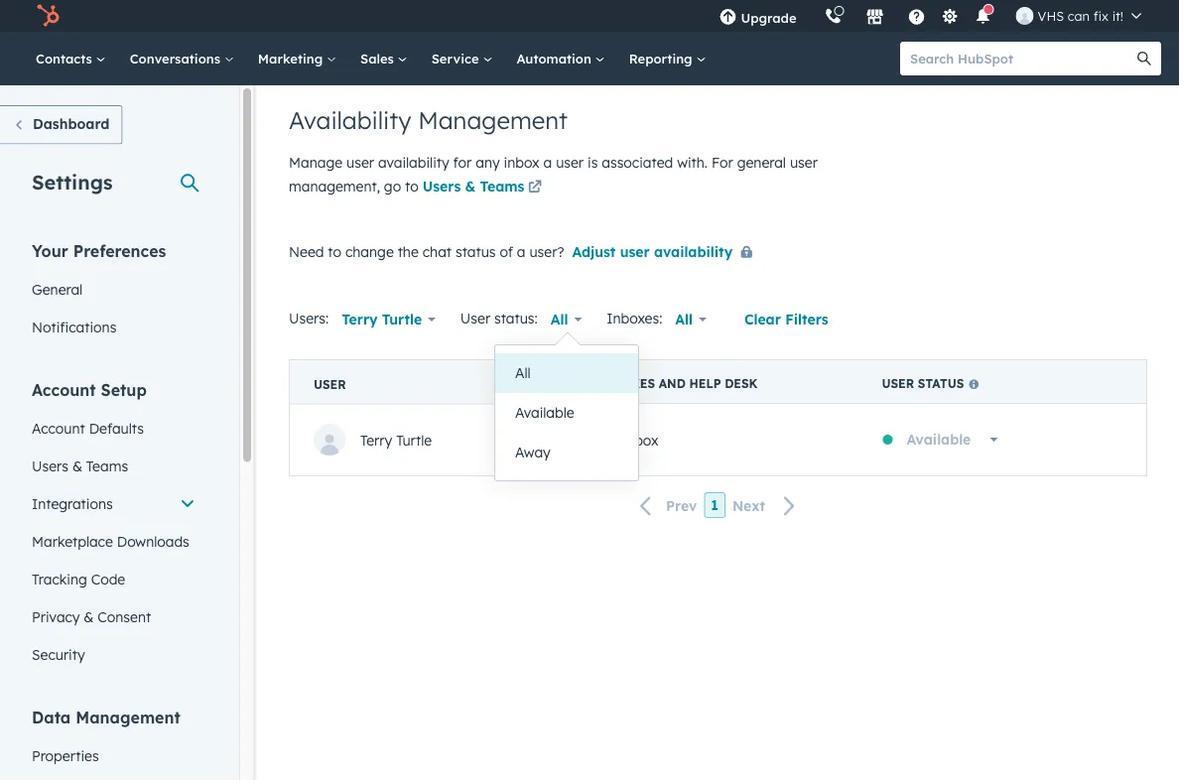 Task type: locate. For each thing, give the bounding box(es) containing it.
associated
[[602, 154, 673, 171]]

1 user from the left
[[882, 376, 915, 391]]

available up away
[[515, 404, 575, 422]]

management for availability management
[[418, 105, 568, 135]]

properties link
[[20, 737, 208, 775]]

marketplace downloads
[[32, 533, 189, 550]]

users & teams
[[423, 178, 525, 195], [32, 457, 128, 475]]

available down status on the right of the page
[[907, 431, 971, 448]]

availability
[[289, 105, 412, 135]]

0 horizontal spatial users & teams
[[32, 457, 128, 475]]

all button up inboxes and help desk
[[663, 300, 720, 340]]

search button
[[1128, 42, 1162, 75]]

account down account setup on the left
[[32, 420, 85, 437]]

availability up go
[[378, 154, 450, 171]]

& up integrations
[[72, 457, 82, 475]]

users for account
[[32, 457, 68, 475]]

marketplace
[[32, 533, 113, 550]]

0 vertical spatial users & teams
[[423, 178, 525, 195]]

availability
[[378, 154, 450, 171], [654, 243, 733, 260]]

sales
[[360, 50, 398, 67]]

2 all button from the left
[[663, 300, 720, 340]]

0 horizontal spatial all
[[515, 364, 531, 382]]

1 all button from the left
[[538, 300, 595, 340]]

1 vertical spatial terry
[[360, 431, 392, 449]]

1 vertical spatial users
[[32, 457, 68, 475]]

users down for
[[423, 178, 461, 195]]

all down "status:"
[[515, 364, 531, 382]]

all right "status:"
[[551, 311, 569, 328]]

marketing link
[[246, 32, 349, 85]]

0 horizontal spatial users & teams link
[[20, 447, 208, 485]]

vhs can fix it!
[[1038, 7, 1124, 24]]

turtle inside popup button
[[382, 311, 422, 328]]

users up integrations
[[32, 457, 68, 475]]

1 vertical spatial available
[[907, 431, 971, 448]]

1 horizontal spatial management
[[418, 105, 568, 135]]

1 horizontal spatial users & teams link
[[423, 176, 546, 200]]

user right general
[[790, 154, 818, 171]]

1 vertical spatial teams
[[86, 457, 128, 475]]

& down for
[[465, 178, 476, 195]]

0 horizontal spatial users
[[32, 457, 68, 475]]

users & teams link
[[423, 176, 546, 200], [20, 447, 208, 485]]

dashboard
[[33, 115, 110, 133]]

all right "inboxes:"
[[676, 311, 693, 328]]

upgrade image
[[719, 9, 737, 27]]

0 vertical spatial users & teams link
[[423, 176, 546, 200]]

tracking code
[[32, 570, 125, 588]]

1 horizontal spatial &
[[84, 608, 94, 626]]

1 horizontal spatial users & teams
[[423, 178, 525, 195]]

conversations link
[[118, 32, 246, 85]]

available
[[515, 404, 575, 422], [907, 431, 971, 448]]

& for management
[[465, 178, 476, 195]]

menu
[[705, 0, 1156, 32]]

user left status on the right of the page
[[882, 376, 915, 391]]

users inside the account setup element
[[32, 457, 68, 475]]

users & teams up integrations
[[32, 457, 128, 475]]

data management element
[[20, 707, 208, 780]]

user right 'adjust'
[[620, 243, 650, 260]]

user for user
[[314, 377, 346, 391]]

account for account defaults
[[32, 420, 85, 437]]

1 horizontal spatial all button
[[663, 300, 720, 340]]

1 horizontal spatial teams
[[480, 178, 525, 195]]

1 horizontal spatial availability
[[654, 243, 733, 260]]

management up any
[[418, 105, 568, 135]]

0 vertical spatial users
[[423, 178, 461, 195]]

integrations
[[32, 495, 113, 512]]

general link
[[20, 271, 208, 308]]

to inside manage user availability for any inbox a user is associated with. for general user management, go to
[[405, 178, 419, 195]]

menu item
[[811, 0, 815, 32]]

0 vertical spatial to
[[405, 178, 419, 195]]

0 horizontal spatial available
[[515, 404, 575, 422]]

1 vertical spatial terry turtle
[[360, 431, 432, 449]]

1 vertical spatial users & teams link
[[20, 447, 208, 485]]

terry turtle image
[[1016, 7, 1034, 25]]

adjust user availability
[[572, 243, 733, 260]]

teams inside the account setup element
[[86, 457, 128, 475]]

1 vertical spatial a
[[517, 243, 526, 260]]

privacy & consent
[[32, 608, 151, 626]]

security
[[32, 646, 85, 663]]

data
[[32, 708, 71, 727]]

teams
[[480, 178, 525, 195], [86, 457, 128, 475]]

marketplaces image
[[866, 9, 884, 27]]

automation
[[517, 50, 596, 67]]

available button
[[894, 420, 1011, 460]]

0 vertical spatial availability
[[378, 154, 450, 171]]

status
[[918, 376, 964, 391]]

0 horizontal spatial teams
[[86, 457, 128, 475]]

terry turtle button
[[329, 300, 449, 340]]

contacts
[[36, 50, 96, 67]]

0 vertical spatial terry
[[342, 311, 378, 328]]

1 horizontal spatial to
[[405, 178, 419, 195]]

turtle
[[382, 311, 422, 328], [396, 431, 432, 449]]

0 horizontal spatial to
[[328, 243, 342, 260]]

terry inside popup button
[[342, 311, 378, 328]]

1 vertical spatial &
[[72, 457, 82, 475]]

teams down account defaults link
[[86, 457, 128, 475]]

management
[[418, 105, 568, 135], [76, 708, 180, 727]]

& right privacy
[[84, 608, 94, 626]]

a right the inbox
[[544, 154, 552, 171]]

automation link
[[505, 32, 617, 85]]

need to change the chat status of a user?
[[289, 243, 564, 260]]

0 horizontal spatial management
[[76, 708, 180, 727]]

away
[[515, 444, 551, 461]]

help button
[[900, 0, 934, 32]]

users & teams down for
[[423, 178, 525, 195]]

available inside button
[[515, 404, 575, 422]]

teams down any
[[480, 178, 525, 195]]

defaults
[[89, 420, 144, 437]]

availability inside manage user availability for any inbox a user is associated with. for general user management, go to
[[378, 154, 450, 171]]

user status:
[[461, 309, 538, 327]]

2 horizontal spatial all
[[676, 311, 693, 328]]

your preferences element
[[20, 240, 208, 346]]

availability inside button
[[654, 243, 733, 260]]

user
[[882, 376, 915, 391], [314, 377, 346, 391]]

1 horizontal spatial users
[[423, 178, 461, 195]]

2 horizontal spatial &
[[465, 178, 476, 195]]

0 horizontal spatial &
[[72, 457, 82, 475]]

1 horizontal spatial user
[[882, 376, 915, 391]]

service
[[432, 50, 483, 67]]

account up account defaults
[[32, 380, 96, 400]]

2 vertical spatial &
[[84, 608, 94, 626]]

available inside popup button
[[907, 431, 971, 448]]

user down the users:
[[314, 377, 346, 391]]

account setup
[[32, 380, 147, 400]]

user left is
[[556, 154, 584, 171]]

to
[[405, 178, 419, 195], [328, 243, 342, 260]]

account
[[32, 380, 96, 400], [32, 420, 85, 437]]

a right of
[[517, 243, 526, 260]]

terry turtle
[[342, 311, 422, 328], [360, 431, 432, 449]]

notifications
[[32, 318, 117, 336]]

1 horizontal spatial a
[[544, 154, 552, 171]]

2 account from the top
[[32, 420, 85, 437]]

all for user status:
[[551, 311, 569, 328]]

0 vertical spatial account
[[32, 380, 96, 400]]

any
[[476, 154, 500, 171]]

users & teams for management
[[423, 178, 525, 195]]

1
[[711, 497, 719, 514]]

adjust
[[572, 243, 616, 260]]

conversations
[[130, 50, 224, 67]]

consent
[[98, 608, 151, 626]]

0 vertical spatial a
[[544, 154, 552, 171]]

users & teams link down any
[[423, 176, 546, 200]]

0 horizontal spatial user
[[314, 377, 346, 391]]

to right need
[[328, 243, 342, 260]]

0 vertical spatial turtle
[[382, 311, 422, 328]]

0 horizontal spatial all button
[[538, 300, 595, 340]]

marketing
[[258, 50, 327, 67]]

tracking
[[32, 570, 87, 588]]

availability for adjust
[[654, 243, 733, 260]]

availability down with.
[[654, 243, 733, 260]]

user
[[347, 154, 374, 171], [556, 154, 584, 171], [790, 154, 818, 171], [620, 243, 650, 260]]

users & teams inside the account setup element
[[32, 457, 128, 475]]

clear
[[745, 311, 781, 328]]

list box
[[496, 346, 638, 481]]

users & teams link for setup
[[20, 447, 208, 485]]

1 vertical spatial users & teams
[[32, 457, 128, 475]]

prev button
[[628, 493, 704, 519]]

0 vertical spatial teams
[[480, 178, 525, 195]]

0 vertical spatial available
[[515, 404, 575, 422]]

hubspot image
[[36, 4, 60, 28]]

available button
[[496, 393, 638, 433]]

a
[[544, 154, 552, 171], [517, 243, 526, 260]]

calling icon button
[[817, 3, 851, 29]]

1 horizontal spatial all
[[551, 311, 569, 328]]

1 vertical spatial management
[[76, 708, 180, 727]]

1 vertical spatial availability
[[654, 243, 733, 260]]

inbox
[[621, 431, 659, 449]]

users for availability
[[423, 178, 461, 195]]

0 horizontal spatial availability
[[378, 154, 450, 171]]

settings link
[[938, 5, 963, 26]]

0 vertical spatial &
[[465, 178, 476, 195]]

to right go
[[405, 178, 419, 195]]

all button
[[538, 300, 595, 340], [663, 300, 720, 340]]

desk
[[725, 376, 758, 391]]

all button up all button
[[538, 300, 595, 340]]

it!
[[1113, 7, 1124, 24]]

management up properties link
[[76, 708, 180, 727]]

status
[[456, 243, 496, 260]]

&
[[465, 178, 476, 195], [72, 457, 82, 475], [84, 608, 94, 626]]

user status
[[882, 376, 964, 391]]

1 horizontal spatial available
[[907, 431, 971, 448]]

1 vertical spatial account
[[32, 420, 85, 437]]

account defaults
[[32, 420, 144, 437]]

users & teams link down "defaults"
[[20, 447, 208, 485]]

2 user from the left
[[314, 377, 346, 391]]

0 vertical spatial management
[[418, 105, 568, 135]]

0 vertical spatial terry turtle
[[342, 311, 422, 328]]

1 account from the top
[[32, 380, 96, 400]]

users:
[[289, 309, 329, 327]]



Task type: vqa. For each thing, say whether or not it's contained in the screenshot.
spam
no



Task type: describe. For each thing, give the bounding box(es) containing it.
user up management,
[[347, 154, 374, 171]]

user inside button
[[620, 243, 650, 260]]

1 vertical spatial turtle
[[396, 431, 432, 449]]

settings
[[32, 169, 113, 194]]

is
[[588, 154, 598, 171]]

help image
[[908, 9, 926, 27]]

setup
[[101, 380, 147, 400]]

general
[[32, 281, 83, 298]]

terry turtle inside popup button
[[342, 311, 422, 328]]

pagination navigation
[[289, 493, 1148, 519]]

next button
[[726, 493, 808, 519]]

vhs can fix it! button
[[1004, 0, 1154, 32]]

reporting
[[629, 50, 697, 67]]

inboxes
[[599, 376, 655, 391]]

manage
[[289, 154, 343, 171]]

chat
[[423, 243, 452, 260]]

can
[[1068, 7, 1090, 24]]

integrations button
[[20, 485, 208, 523]]

help
[[690, 376, 721, 391]]

dashboard link
[[0, 105, 122, 144]]

away button
[[496, 433, 638, 473]]

inboxes:
[[607, 309, 663, 327]]

a inside manage user availability for any inbox a user is associated with. for general user management, go to
[[544, 154, 552, 171]]

link opens in a new window image
[[528, 176, 542, 200]]

code
[[91, 570, 125, 588]]

marketplace downloads link
[[20, 523, 208, 561]]

notifications button
[[967, 0, 1001, 32]]

marketplaces button
[[855, 0, 896, 32]]

account for account setup
[[32, 380, 96, 400]]

list box containing all
[[496, 346, 638, 481]]

calling icon image
[[825, 8, 843, 26]]

your
[[32, 241, 68, 261]]

downloads
[[117, 533, 189, 550]]

1 vertical spatial to
[[328, 243, 342, 260]]

service link
[[420, 32, 505, 85]]

manage user availability for any inbox a user is associated with. for general user management, go to
[[289, 154, 818, 195]]

filters
[[786, 311, 829, 328]]

settings image
[[941, 8, 959, 26]]

inbox
[[504, 154, 540, 171]]

security link
[[20, 636, 208, 674]]

general
[[737, 154, 786, 171]]

users & teams link for management
[[423, 176, 546, 200]]

clear filters
[[745, 311, 829, 328]]

for
[[453, 154, 472, 171]]

all inside button
[[515, 364, 531, 382]]

teams for management
[[480, 178, 525, 195]]

account defaults link
[[20, 410, 208, 447]]

& for setup
[[72, 457, 82, 475]]

0 horizontal spatial a
[[517, 243, 526, 260]]

sales link
[[349, 32, 420, 85]]

availability for manage
[[378, 154, 450, 171]]

user
[[461, 309, 491, 327]]

for
[[712, 154, 734, 171]]

inboxes and help desk
[[599, 376, 758, 391]]

link opens in a new window image
[[528, 181, 542, 195]]

privacy
[[32, 608, 80, 626]]

data management
[[32, 708, 180, 727]]

all for inboxes:
[[676, 311, 693, 328]]

with.
[[677, 154, 708, 171]]

change
[[345, 243, 394, 260]]

tracking code link
[[20, 561, 208, 598]]

notifications image
[[975, 9, 993, 27]]

privacy & consent link
[[20, 598, 208, 636]]

availability management
[[289, 105, 568, 135]]

users & teams for setup
[[32, 457, 128, 475]]

need
[[289, 243, 324, 260]]

adjust user availability button
[[572, 240, 761, 265]]

and
[[659, 376, 686, 391]]

preferences
[[73, 241, 166, 261]]

of
[[500, 243, 513, 260]]

the
[[398, 243, 419, 260]]

clear filters button
[[732, 300, 842, 340]]

search image
[[1138, 52, 1152, 66]]

Search HubSpot search field
[[901, 42, 1144, 75]]

all button for user status:
[[538, 300, 595, 340]]

all button
[[496, 354, 638, 393]]

account setup element
[[20, 379, 208, 674]]

1 button
[[704, 493, 726, 519]]

status:
[[495, 309, 538, 327]]

all button for inboxes:
[[663, 300, 720, 340]]

fix
[[1094, 7, 1109, 24]]

upgrade
[[741, 9, 797, 26]]

prev
[[666, 497, 697, 514]]

management for data management
[[76, 708, 180, 727]]

user for user status
[[882, 376, 915, 391]]

teams for setup
[[86, 457, 128, 475]]

management,
[[289, 178, 380, 195]]

menu containing vhs can fix it!
[[705, 0, 1156, 32]]

notifications link
[[20, 308, 208, 346]]

your preferences
[[32, 241, 166, 261]]



